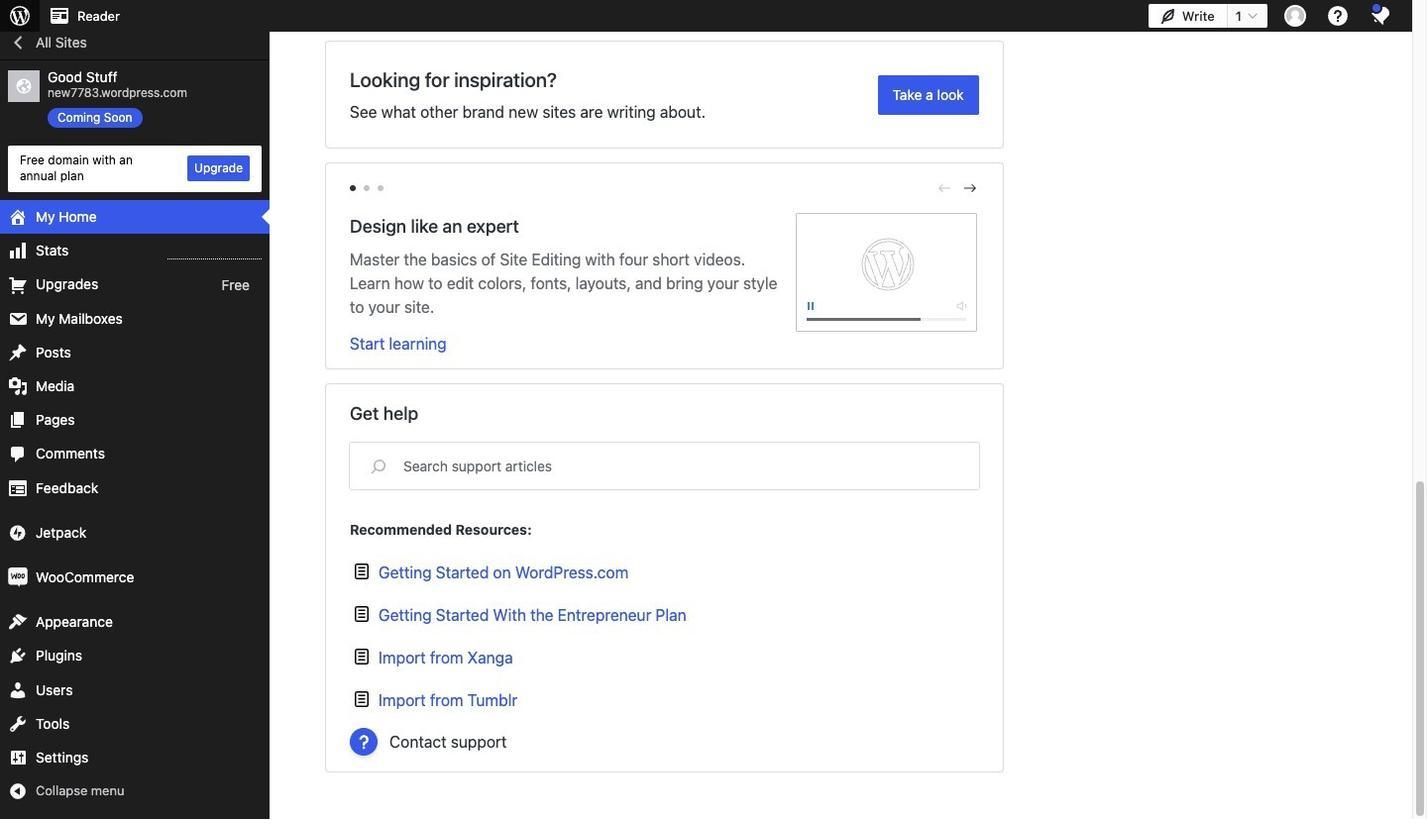 Task type: describe. For each thing, give the bounding box(es) containing it.
my profile image
[[1285, 5, 1307, 27]]

highest hourly views 0 image
[[168, 247, 262, 260]]

open search image
[[354, 455, 404, 479]]

1 img image from the top
[[8, 523, 28, 543]]



Task type: locate. For each thing, give the bounding box(es) containing it.
manage your notifications image
[[1369, 4, 1393, 28]]

manage your sites image
[[8, 4, 32, 28]]

search results element
[[326, 490, 1003, 719]]

None search field
[[350, 444, 979, 490]]

img image
[[8, 523, 28, 543], [8, 568, 28, 588]]

1 vertical spatial img image
[[8, 568, 28, 588]]

Search search field
[[404, 448, 974, 486]]

help image
[[1327, 4, 1350, 28]]

pager controls element
[[350, 180, 979, 198]]

previous image
[[936, 180, 953, 198]]

0 vertical spatial img image
[[8, 523, 28, 543]]

2 img image from the top
[[8, 568, 28, 588]]

next image
[[961, 180, 979, 198]]



Task type: vqa. For each thing, say whether or not it's contained in the screenshot.
first img from the top of the page
yes



